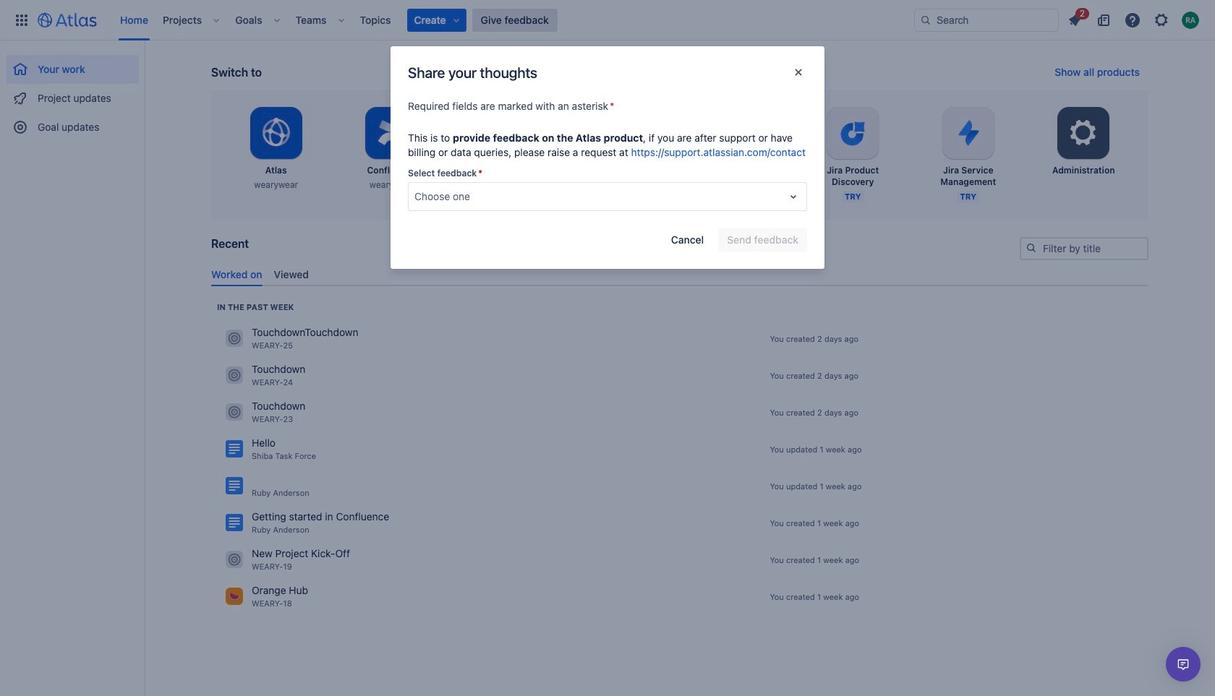 Task type: locate. For each thing, give the bounding box(es) containing it.
0 vertical spatial townsquare image
[[226, 552, 243, 569]]

1 vertical spatial townsquare image
[[226, 367, 243, 385]]

2 townsquare image from the top
[[226, 589, 243, 606]]

tab list
[[206, 262, 1155, 286]]

2 townsquare image from the top
[[226, 367, 243, 385]]

close modal image
[[790, 64, 808, 81]]

0 vertical spatial townsquare image
[[226, 330, 243, 348]]

0 vertical spatial confluence image
[[226, 441, 243, 458]]

1 townsquare image from the top
[[226, 330, 243, 348]]

1 vertical spatial townsquare image
[[226, 589, 243, 606]]

open image
[[785, 188, 803, 206]]

None search field
[[915, 8, 1060, 31]]

townsquare image
[[226, 330, 243, 348], [226, 367, 243, 385], [226, 404, 243, 421]]

banner
[[0, 0, 1216, 41]]

top element
[[9, 0, 915, 40]]

1 vertical spatial confluence image
[[226, 478, 243, 495]]

1 confluence image from the top
[[226, 441, 243, 458]]

confluence image
[[226, 441, 243, 458], [226, 478, 243, 495]]

None text field
[[415, 190, 417, 204]]

group
[[6, 41, 139, 146]]

townsquare image
[[226, 552, 243, 569], [226, 589, 243, 606]]

2 vertical spatial townsquare image
[[226, 404, 243, 421]]

heading
[[217, 302, 294, 313]]

confluence image
[[226, 515, 243, 532]]

3 townsquare image from the top
[[226, 404, 243, 421]]

Search field
[[915, 8, 1060, 31]]



Task type: describe. For each thing, give the bounding box(es) containing it.
help image
[[1125, 11, 1142, 29]]

search image
[[921, 14, 932, 26]]

1 townsquare image from the top
[[226, 552, 243, 569]]

Filter by title field
[[1022, 239, 1148, 259]]

2 confluence image from the top
[[226, 478, 243, 495]]

search image
[[1026, 242, 1038, 254]]

settings image
[[1067, 116, 1102, 151]]



Task type: vqa. For each thing, say whether or not it's contained in the screenshot.
MATCH BROWSER Image
no



